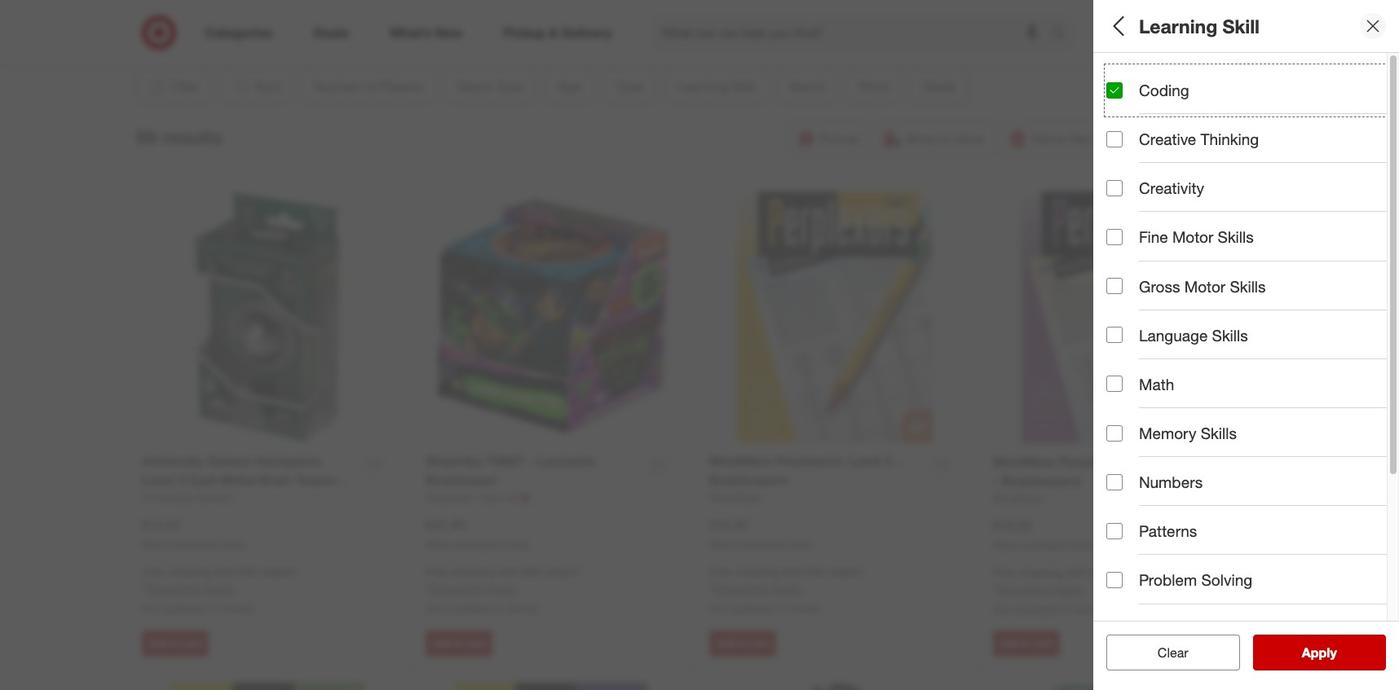 Task type: vqa. For each thing, say whether or not it's contained in the screenshot.
Game
yes



Task type: locate. For each thing, give the bounding box(es) containing it.
exclusions
[[146, 583, 201, 596], [430, 583, 484, 596], [714, 583, 768, 596], [997, 583, 1052, 597]]

results right 99
[[162, 125, 223, 148]]

skill up players
[[1223, 14, 1260, 37]]

skill inside learning skill dialog
[[1223, 14, 1260, 37]]

deals button
[[1107, 453, 1387, 510]]

number
[[1107, 64, 1166, 83]]

creative up creativity
[[1139, 130, 1197, 149]]

0 vertical spatial games;
[[1147, 142, 1187, 156]]

type inside 'game type classic games; creative games'
[[1155, 121, 1189, 140]]

free shipping with $35 orders* * exclusions apply. not available in stores
[[142, 566, 297, 616], [426, 566, 581, 616], [710, 566, 865, 616], [993, 566, 1149, 617]]

skill for learning skill coding
[[1176, 293, 1207, 311]]

classic
[[1107, 142, 1144, 156]]

*
[[142, 583, 146, 596], [426, 583, 430, 596], [710, 583, 714, 596], [993, 583, 997, 597]]

1 horizontal spatial skill
[[1223, 14, 1260, 37]]

learning inside dialog
[[1139, 14, 1218, 37]]

motor up brainteasers
[[1173, 228, 1214, 247]]

What can we help you find? suggestions appear below search field
[[652, 15, 1055, 51]]

advertisement region
[[204, 0, 1183, 38]]

gross motor skills
[[1139, 277, 1266, 296]]

skill inside learning skill coding
[[1176, 293, 1207, 311]]

1 vertical spatial results
[[1312, 645, 1355, 661]]

1 horizontal spatial type
[[1155, 121, 1189, 140]]

$35
[[239, 566, 257, 579], [523, 566, 541, 579], [806, 566, 825, 579], [1090, 566, 1109, 580]]

guest rating
[[1107, 527, 1203, 545]]

in
[[211, 602, 220, 616], [495, 602, 504, 616], [779, 602, 787, 616], [1062, 603, 1071, 617]]

clear inside all filters dialog
[[1150, 645, 1181, 661]]

games;
[[1147, 142, 1187, 156], [1141, 256, 1181, 270]]

1 vertical spatial coding
[[1107, 314, 1144, 327]]

orders*
[[260, 566, 297, 579], [544, 566, 581, 579], [828, 566, 865, 579], [1112, 566, 1149, 580]]

1;
[[1107, 85, 1116, 99]]

game type classic games; creative games
[[1107, 121, 1272, 156]]

$16.95 when purchased online
[[710, 517, 813, 551], [993, 518, 1097, 552]]

free
[[142, 566, 165, 579], [426, 566, 448, 579], [710, 566, 732, 579], [993, 566, 1016, 580]]

type right game
[[1155, 121, 1189, 140]]

see
[[1285, 645, 1309, 661]]

when inside the $14.87 when purchased online
[[142, 539, 167, 551]]

apply.
[[204, 583, 234, 596], [487, 583, 518, 596], [771, 583, 802, 596], [1055, 583, 1086, 597]]

exclusions apply. button
[[146, 582, 234, 598], [430, 582, 518, 598], [714, 582, 802, 598], [997, 583, 1086, 599]]

2
[[1237, 17, 1242, 27], [1119, 85, 1126, 99]]

Gross Motor Skills checkbox
[[1107, 278, 1123, 295]]

1 vertical spatial type
[[1107, 235, 1141, 254]]

type board games; brainteasers
[[1107, 235, 1248, 270]]

learning up sponsored
[[1139, 14, 1218, 37]]

search button
[[1044, 15, 1083, 54]]

0 vertical spatial motor
[[1173, 228, 1214, 247]]

1 vertical spatial learning
[[1107, 293, 1172, 311]]

1 vertical spatial motor
[[1185, 277, 1226, 296]]

results right see
[[1312, 645, 1355, 661]]

games; up creativity
[[1147, 142, 1187, 156]]

coding down sponsored
[[1139, 81, 1190, 100]]

clear
[[1150, 645, 1181, 661], [1158, 645, 1189, 661]]

0 horizontal spatial 2
[[1119, 85, 1126, 99]]

online
[[219, 539, 246, 551], [503, 539, 529, 551], [787, 539, 813, 551], [1071, 540, 1097, 552]]

0 horizontal spatial results
[[162, 125, 223, 148]]

0 vertical spatial coding
[[1139, 81, 1190, 100]]

available
[[163, 602, 208, 616], [447, 602, 492, 616], [731, 602, 775, 616], [1015, 603, 1059, 617]]

numbers
[[1139, 473, 1203, 492]]

type up board
[[1107, 235, 1141, 254]]

2 right 1;
[[1119, 85, 1126, 99]]

when inside the $25.99 when purchased online
[[426, 539, 451, 551]]

sponsored
[[1135, 39, 1183, 51]]

skills down brainteasers
[[1230, 277, 1266, 296]]

1 vertical spatial skill
[[1176, 293, 1207, 311]]

creative
[[1139, 130, 1197, 149], [1190, 142, 1232, 156]]

games
[[1235, 142, 1272, 156]]

0 horizontal spatial type
[[1107, 235, 1141, 254]]

$25.99 when purchased online
[[426, 517, 529, 551]]

sold by
[[1107, 584, 1161, 602]]

all filters
[[1107, 14, 1185, 37]]

1 horizontal spatial 2
[[1237, 17, 1242, 27]]

motor
[[1173, 228, 1214, 247], [1185, 277, 1226, 296]]

coding down gross motor skills option
[[1107, 314, 1144, 327]]

clear inside learning skill dialog
[[1158, 645, 1189, 661]]

creative left games
[[1190, 142, 1232, 156]]

board
[[1107, 256, 1138, 270]]

creative inside 'game type classic games; creative games'
[[1190, 142, 1232, 156]]

1 vertical spatial games;
[[1141, 256, 1181, 270]]

Coding checkbox
[[1107, 82, 1123, 98]]

$14.87 when purchased online
[[142, 517, 246, 551]]

$16.95
[[710, 517, 749, 533], [993, 518, 1033, 534]]

stores
[[223, 602, 254, 616], [507, 602, 538, 616], [791, 602, 822, 616], [1074, 603, 1106, 617]]

motor down brainteasers
[[1185, 277, 1226, 296]]

0 vertical spatial learning
[[1139, 14, 1218, 37]]

learning inside learning skill coding
[[1107, 293, 1172, 311]]

type
[[1155, 121, 1189, 140], [1107, 235, 1141, 254]]

1 vertical spatial 2
[[1119, 85, 1126, 99]]

$25.99
[[426, 517, 465, 533]]

shipping
[[168, 566, 211, 579], [452, 566, 495, 579], [735, 566, 779, 579], [1019, 566, 1063, 580]]

memory
[[1139, 424, 1197, 443]]

not
[[142, 602, 160, 616], [426, 602, 444, 616], [710, 602, 728, 616], [993, 603, 1012, 617]]

apply button
[[1253, 635, 1387, 671]]

age
[[1107, 178, 1136, 197]]

99
[[136, 125, 157, 148]]

0 horizontal spatial skill
[[1176, 293, 1207, 311]]

results
[[162, 125, 223, 148], [1312, 645, 1355, 661]]

games; up gross
[[1141, 256, 1181, 270]]

skills
[[1218, 228, 1254, 247], [1230, 277, 1266, 296], [1213, 326, 1248, 345], [1201, 424, 1237, 443]]

learning up language skills checkbox
[[1107, 293, 1172, 311]]

skill up language skills
[[1176, 293, 1207, 311]]

math
[[1139, 375, 1175, 394]]

purchased
[[170, 539, 217, 551], [454, 539, 500, 551], [738, 539, 784, 551], [1022, 540, 1068, 552]]

filters
[[1135, 14, 1185, 37]]

clear for clear all
[[1150, 645, 1181, 661]]

learning
[[1139, 14, 1218, 37], [1107, 293, 1172, 311]]

0 horizontal spatial $16.95 when purchased online
[[710, 517, 813, 551]]

fine motor skills
[[1139, 228, 1254, 247]]

1 clear from the left
[[1150, 645, 1181, 661]]

game
[[1107, 121, 1150, 140]]

2 clear from the left
[[1158, 645, 1189, 661]]

0 vertical spatial results
[[162, 125, 223, 148]]

Memory Skills checkbox
[[1107, 425, 1123, 442]]

brand button
[[1107, 338, 1387, 396]]

Problem Solving checkbox
[[1107, 573, 1123, 589]]

skill
[[1223, 14, 1260, 37], [1176, 293, 1207, 311]]

all
[[1107, 14, 1129, 37]]

Creative Thinking checkbox
[[1107, 131, 1123, 147]]

0 vertical spatial 2
[[1237, 17, 1242, 27]]

0 vertical spatial type
[[1155, 121, 1189, 140]]

kids;
[[1107, 199, 1133, 213]]

with
[[214, 566, 236, 579], [498, 566, 519, 579], [782, 566, 803, 579], [1066, 566, 1087, 580]]

deals
[[1107, 469, 1148, 488]]

results inside button
[[1312, 645, 1355, 661]]

2 up players
[[1237, 17, 1242, 27]]

language
[[1139, 326, 1208, 345]]

0 horizontal spatial $16.95
[[710, 517, 749, 533]]

0 vertical spatial skill
[[1223, 14, 1260, 37]]

1 horizontal spatial results
[[1312, 645, 1355, 661]]

reading
[[1139, 620, 1197, 639]]

when
[[142, 539, 167, 551], [426, 539, 451, 551], [710, 539, 735, 551], [993, 540, 1019, 552]]

learning for learning skill coding
[[1107, 293, 1172, 311]]

games; inside type board games; brainteasers
[[1141, 256, 1181, 270]]

99 results
[[136, 125, 223, 148]]

rating
[[1155, 527, 1203, 545]]



Task type: describe. For each thing, give the bounding box(es) containing it.
age kids; adult
[[1107, 178, 1162, 213]]

solving
[[1202, 571, 1253, 590]]

sold
[[1107, 584, 1140, 602]]

type inside type board games; brainteasers
[[1107, 235, 1141, 254]]

search
[[1044, 26, 1083, 42]]

number of players 1; 2
[[1107, 64, 1243, 99]]

purchased inside the $25.99 when purchased online
[[454, 539, 500, 551]]

apply
[[1302, 645, 1337, 661]]

learning skill coding
[[1107, 293, 1207, 327]]

creative thinking
[[1139, 130, 1259, 149]]

adult
[[1136, 199, 1162, 213]]

guest
[[1107, 527, 1150, 545]]

price button
[[1107, 396, 1387, 453]]

online inside the $14.87 when purchased online
[[219, 539, 246, 551]]

skill for learning skill
[[1223, 14, 1260, 37]]

of
[[1170, 64, 1185, 83]]

motor for gross
[[1185, 277, 1226, 296]]

sold by button
[[1107, 567, 1387, 624]]

Fine Motor Skills checkbox
[[1107, 229, 1123, 245]]

Language Skills checkbox
[[1107, 327, 1123, 344]]

gross
[[1139, 277, 1181, 296]]

creativity
[[1139, 179, 1205, 198]]

learning skill
[[1139, 14, 1260, 37]]

all filters dialog
[[1094, 0, 1400, 691]]

guest rating button
[[1107, 510, 1387, 567]]

Numbers checkbox
[[1107, 474, 1123, 491]]

games; inside 'game type classic games; creative games'
[[1147, 142, 1187, 156]]

coding inside learning skill dialog
[[1139, 81, 1190, 100]]

Creativity checkbox
[[1107, 180, 1123, 196]]

language skills
[[1139, 326, 1248, 345]]

by
[[1144, 584, 1161, 602]]

learning skill dialog
[[1094, 0, 1400, 691]]

see results
[[1285, 645, 1355, 661]]

price
[[1107, 412, 1145, 431]]

2 link
[[1212, 15, 1248, 51]]

skills down gross motor skills
[[1213, 326, 1248, 345]]

skills up brainteasers
[[1218, 228, 1254, 247]]

clear all button
[[1107, 635, 1240, 671]]

clear button
[[1107, 635, 1240, 671]]

online inside the $25.99 when purchased online
[[503, 539, 529, 551]]

fine
[[1139, 228, 1169, 247]]

patterns
[[1139, 522, 1198, 541]]

see results button
[[1253, 635, 1387, 671]]

problem
[[1139, 571, 1198, 590]]

problem solving
[[1139, 571, 1253, 590]]

brand
[[1107, 355, 1151, 374]]

thinking
[[1201, 130, 1259, 149]]

clear all
[[1150, 645, 1197, 661]]

$14.87
[[142, 517, 181, 533]]

results for 99 results
[[162, 125, 223, 148]]

2 inside number of players 1; 2
[[1119, 85, 1126, 99]]

purchased inside the $14.87 when purchased online
[[170, 539, 217, 551]]

creative inside learning skill dialog
[[1139, 130, 1197, 149]]

Patterns checkbox
[[1107, 523, 1123, 540]]

clear for clear
[[1158, 645, 1189, 661]]

learning for learning skill
[[1139, 14, 1218, 37]]

motor for fine
[[1173, 228, 1214, 247]]

skills right memory
[[1201, 424, 1237, 443]]

players
[[1189, 64, 1243, 83]]

1 horizontal spatial $16.95
[[993, 518, 1033, 534]]

memory skills
[[1139, 424, 1237, 443]]

brainteasers
[[1184, 256, 1248, 270]]

all
[[1184, 645, 1197, 661]]

1 horizontal spatial $16.95 when purchased online
[[993, 518, 1097, 552]]

results for see results
[[1312, 645, 1355, 661]]

Math checkbox
[[1107, 376, 1123, 393]]

coding inside learning skill coding
[[1107, 314, 1144, 327]]



